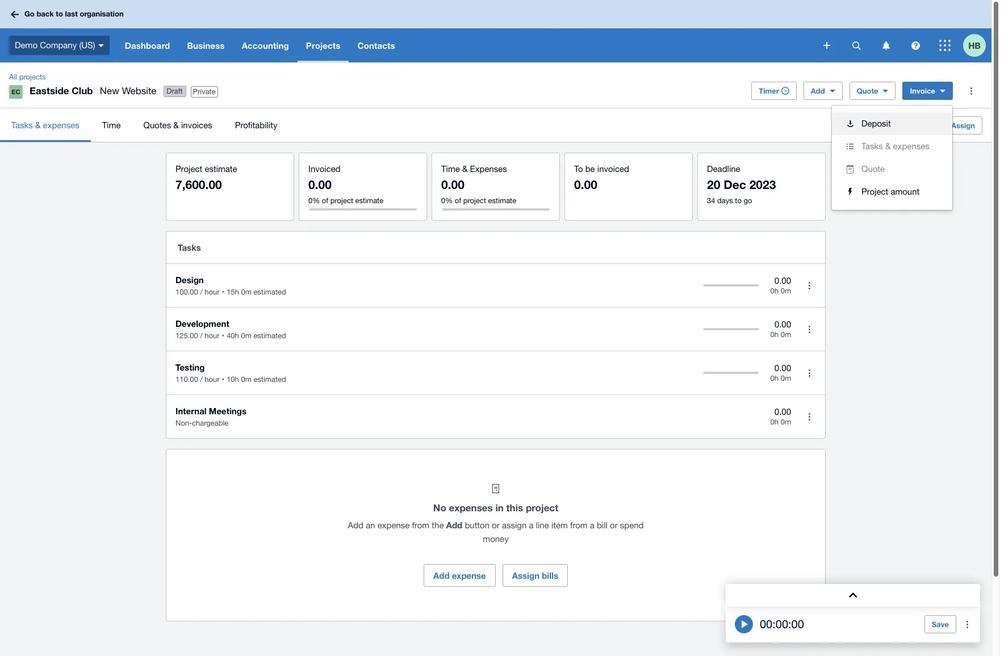 Task type: locate. For each thing, give the bounding box(es) containing it.
0 vertical spatial wrapper image
[[843, 144, 857, 149]]

0 vertical spatial more options image
[[960, 80, 982, 102]]

1 vertical spatial /
[[200, 332, 203, 340]]

1 0% from the left
[[308, 196, 320, 205]]

/ inside design 100.00 / hour • 15h 0m estimated
[[200, 288, 203, 296]]

add expense
[[433, 571, 486, 581]]

wrapper image
[[843, 120, 857, 127], [843, 165, 857, 173]]

1 horizontal spatial project
[[463, 196, 486, 205]]

dashboard link
[[116, 28, 179, 62]]

money
[[483, 534, 509, 544]]

0m
[[781, 287, 791, 295], [241, 288, 251, 296], [781, 331, 791, 339], [241, 332, 251, 340], [781, 374, 791, 383], [241, 375, 251, 384], [781, 418, 791, 427]]

2 hour from the top
[[205, 332, 220, 340]]

estimated inside testing 110.00 / hour • 10h 0m estimated
[[253, 375, 286, 384]]

time left expenses
[[441, 164, 460, 174]]

a left line
[[529, 521, 534, 530]]

demo company (us) button
[[0, 28, 116, 62]]

assign left bills
[[512, 571, 539, 581]]

1 vertical spatial •
[[222, 332, 224, 340]]

go back to last organisation link
[[7, 4, 130, 24]]

hour down development at the left of the page
[[205, 332, 220, 340]]

expense
[[377, 521, 410, 530], [452, 571, 486, 581]]

add right timer "button"
[[811, 86, 825, 95]]

/ inside testing 110.00 / hour • 10h 0m estimated
[[200, 375, 203, 384]]

0 horizontal spatial 0%
[[308, 196, 320, 205]]

more options image
[[960, 80, 982, 102], [798, 362, 821, 384]]

a
[[529, 521, 534, 530], [590, 521, 594, 530]]

group
[[832, 106, 952, 210]]

/ for design
[[200, 288, 203, 296]]

hour left the 15h
[[205, 288, 220, 296]]

0 horizontal spatial from
[[412, 521, 429, 530]]

1 / from the top
[[200, 288, 203, 296]]

svg image inside go back to last organisation link
[[11, 11, 19, 18]]

demo
[[15, 40, 37, 50]]

estimated right "10h"
[[253, 375, 286, 384]]

wrapper image for tasks
[[843, 144, 857, 149]]

assign for assign
[[951, 121, 975, 130]]

expenses
[[43, 120, 79, 130], [893, 141, 929, 151], [449, 502, 493, 514]]

a left bill
[[590, 521, 594, 530]]

2 horizontal spatial svg image
[[882, 41, 890, 50]]

3 0.00 0h 0m from the top
[[770, 363, 791, 383]]

project up "7,600.00"
[[175, 164, 202, 174]]

1 or from the left
[[492, 521, 500, 530]]

last
[[65, 9, 78, 18]]

0%
[[308, 196, 320, 205], [441, 196, 453, 205]]

0.00 inside time & expenses 0.00 0% of project estimate
[[441, 178, 464, 192]]

3 • from the top
[[222, 375, 224, 384]]

add left an
[[348, 521, 363, 530]]

to
[[56, 9, 63, 18], [735, 196, 742, 205]]

assign inside assign bills link
[[512, 571, 539, 581]]

1 horizontal spatial time
[[441, 164, 460, 174]]

time inside time & expenses 0.00 0% of project estimate
[[441, 164, 460, 174]]

&
[[35, 120, 41, 130], [173, 120, 179, 130], [885, 141, 891, 151], [462, 164, 468, 174]]

development
[[175, 319, 229, 329]]

• inside design 100.00 / hour • 15h 0m estimated
[[222, 288, 224, 296]]

0 horizontal spatial project
[[175, 164, 202, 174]]

projects
[[19, 73, 46, 81]]

add inside popup button
[[811, 86, 825, 95]]

1 horizontal spatial expense
[[452, 571, 486, 581]]

quote
[[857, 86, 878, 95], [861, 164, 885, 174]]

1 vertical spatial project
[[861, 187, 888, 196]]

2 vertical spatial expenses
[[449, 502, 493, 514]]

1 horizontal spatial assign
[[951, 121, 975, 130]]

1 0.00 0h 0m from the top
[[770, 276, 791, 295]]

1 vertical spatial assign
[[512, 571, 539, 581]]

demo company (us)
[[15, 40, 95, 50]]

time
[[102, 120, 121, 130], [441, 164, 460, 174]]

tasks down the deposit
[[861, 141, 883, 151]]

navigation
[[116, 28, 815, 62]]

or up money
[[492, 521, 500, 530]]

1 vertical spatial quote
[[861, 164, 885, 174]]

expenses up "button"
[[449, 502, 493, 514]]

project down expenses
[[463, 196, 486, 205]]

2 0% from the left
[[441, 196, 453, 205]]

1 horizontal spatial of
[[455, 196, 461, 205]]

& left expenses
[[462, 164, 468, 174]]

quote inside button
[[861, 164, 885, 174]]

svg image up quote popup button
[[882, 41, 890, 50]]

estimated for testing
[[253, 375, 286, 384]]

more options image for development
[[798, 318, 821, 341]]

• inside development 125.00 / hour • 40h 0m estimated
[[222, 332, 224, 340]]

company
[[40, 40, 77, 50]]

0 horizontal spatial more options image
[[798, 362, 821, 384]]

project down quote button
[[861, 187, 888, 196]]

quote up project amount
[[861, 164, 885, 174]]

0.00 0h 0m
[[770, 276, 791, 295], [770, 320, 791, 339], [770, 363, 791, 383], [770, 407, 791, 427]]

2 horizontal spatial project
[[526, 502, 558, 514]]

0 horizontal spatial time
[[102, 120, 121, 130]]

0 vertical spatial estimated
[[253, 288, 286, 296]]

2 horizontal spatial estimate
[[488, 196, 516, 205]]

0 horizontal spatial a
[[529, 521, 534, 530]]

expenses down eastside club
[[43, 120, 79, 130]]

0 vertical spatial tasks
[[11, 120, 33, 130]]

to left last
[[56, 9, 63, 18]]

0 horizontal spatial expense
[[377, 521, 410, 530]]

assign
[[502, 521, 527, 530]]

project amount
[[861, 187, 920, 196]]

from
[[412, 521, 429, 530], [570, 521, 588, 530]]

tasks down ec
[[11, 120, 33, 130]]

wrapper image
[[843, 144, 857, 149], [843, 188, 857, 196]]

estimated right the 15h
[[253, 288, 286, 296]]

0.00 inside "invoiced 0.00 0% of project estimate"
[[308, 178, 332, 192]]

2 of from the left
[[455, 196, 461, 205]]

0h for design
[[770, 287, 779, 295]]

1 vertical spatial more options image
[[798, 362, 821, 384]]

of
[[322, 196, 328, 205], [455, 196, 461, 205]]

0 vertical spatial assign
[[951, 121, 975, 130]]

1 horizontal spatial estimate
[[355, 196, 383, 205]]

0 horizontal spatial project
[[330, 196, 353, 205]]

or right bill
[[610, 521, 618, 530]]

1 vertical spatial expense
[[452, 571, 486, 581]]

wrapper image for deposit
[[843, 120, 857, 127]]

0 horizontal spatial tasks & expenses
[[11, 120, 79, 130]]

1 vertical spatial hour
[[205, 332, 220, 340]]

1 hour from the top
[[205, 288, 220, 296]]

hour inside design 100.00 / hour • 15h 0m estimated
[[205, 288, 220, 296]]

wrapper image up quote button
[[843, 144, 857, 149]]

0.00
[[308, 178, 332, 192], [441, 178, 464, 192], [574, 178, 597, 192], [774, 276, 791, 285], [774, 320, 791, 329], [774, 363, 791, 373], [774, 407, 791, 417]]

& down eastside
[[35, 120, 41, 130]]

0h for development
[[770, 331, 779, 339]]

expense down money
[[452, 571, 486, 581]]

1 0h from the top
[[770, 287, 779, 295]]

quote up the deposit
[[857, 86, 878, 95]]

2 or from the left
[[610, 521, 618, 530]]

expense right an
[[377, 521, 410, 530]]

tasks & expenses down eastside
[[11, 120, 79, 130]]

estimated right 40h
[[253, 332, 286, 340]]

40h
[[227, 332, 239, 340]]

(us)
[[79, 40, 95, 50]]

1 vertical spatial to
[[735, 196, 742, 205]]

svg image right (us)
[[98, 44, 104, 47]]

1 of from the left
[[322, 196, 328, 205]]

0 vertical spatial expense
[[377, 521, 410, 530]]

1 horizontal spatial tasks & expenses
[[861, 141, 929, 151]]

0 horizontal spatial estimate
[[205, 164, 237, 174]]

svg image left go
[[11, 11, 19, 18]]

& inside time & expenses 0.00 0% of project estimate
[[462, 164, 468, 174]]

project inside time & expenses 0.00 0% of project estimate
[[463, 196, 486, 205]]

1 a from the left
[[529, 521, 534, 530]]

1 vertical spatial time
[[441, 164, 460, 174]]

0 vertical spatial hour
[[205, 288, 220, 296]]

quotes
[[143, 120, 171, 130]]

2 estimated from the top
[[253, 332, 286, 340]]

hour
[[205, 288, 220, 296], [205, 332, 220, 340], [205, 375, 220, 384]]

10h
[[227, 375, 239, 384]]

2 • from the top
[[222, 332, 224, 340]]

projects
[[306, 40, 340, 51]]

1 horizontal spatial a
[[590, 521, 594, 530]]

wrapper image inside quote button
[[843, 165, 857, 173]]

1 vertical spatial wrapper image
[[843, 188, 857, 196]]

svg image up add popup button
[[823, 42, 830, 49]]

1 vertical spatial estimated
[[253, 332, 286, 340]]

estimated inside design 100.00 / hour • 15h 0m estimated
[[253, 288, 286, 296]]

tasks
[[11, 120, 33, 130], [861, 141, 883, 151], [178, 242, 201, 253]]

list box
[[832, 106, 952, 210]]

quote button
[[849, 82, 896, 100]]

& down deposit button
[[885, 141, 891, 151]]

testing 110.00 / hour • 10h 0m estimated
[[175, 362, 286, 384]]

3 estimated from the top
[[253, 375, 286, 384]]

project estimate 7,600.00
[[175, 164, 237, 192]]

wrapper image inside project amount button
[[843, 188, 857, 196]]

svg image
[[939, 40, 951, 51], [852, 41, 861, 50], [911, 41, 920, 50], [98, 44, 104, 47]]

/ right 100.00
[[200, 288, 203, 296]]

wrapper image up project amount button
[[843, 165, 857, 173]]

1 horizontal spatial project
[[861, 187, 888, 196]]

1 horizontal spatial 0%
[[441, 196, 453, 205]]

bills
[[542, 571, 558, 581]]

wrapper image left project amount
[[843, 188, 857, 196]]

0 vertical spatial wrapper image
[[843, 120, 857, 127]]

from right 'item'
[[570, 521, 588, 530]]

this
[[506, 502, 523, 514]]

tasks & expenses down deposit button
[[861, 141, 929, 151]]

estimated
[[253, 288, 286, 296], [253, 332, 286, 340], [253, 375, 286, 384]]

estimated inside development 125.00 / hour • 40h 0m estimated
[[253, 332, 286, 340]]

1 horizontal spatial tasks
[[178, 242, 201, 253]]

/ right 110.00
[[200, 375, 203, 384]]

3 0h from the top
[[770, 374, 779, 383]]

hour left "10h"
[[205, 375, 220, 384]]

2 horizontal spatial tasks
[[861, 141, 883, 151]]

2 0.00 0h 0m from the top
[[770, 320, 791, 339]]

/ down development at the left of the page
[[200, 332, 203, 340]]

• inside testing 110.00 / hour • 10h 0m estimated
[[222, 375, 224, 384]]

0h for testing
[[770, 374, 779, 383]]

1 estimated from the top
[[253, 288, 286, 296]]

to inside banner
[[56, 9, 63, 18]]

an
[[366, 521, 375, 530]]

3 / from the top
[[200, 375, 203, 384]]

of inside "invoiced 0.00 0% of project estimate"
[[322, 196, 328, 205]]

1 • from the top
[[222, 288, 224, 296]]

estimated for design
[[253, 288, 286, 296]]

• for development
[[222, 332, 224, 340]]

project inside "invoiced 0.00 0% of project estimate"
[[330, 196, 353, 205]]

project inside project estimate 7,600.00
[[175, 164, 202, 174]]

0h
[[770, 287, 779, 295], [770, 331, 779, 339], [770, 374, 779, 383], [770, 418, 779, 427]]

1 wrapper image from the top
[[843, 120, 857, 127]]

no expenses in this project
[[433, 502, 558, 514]]

go
[[744, 196, 752, 205]]

wrapper image inside tasks & expenses button
[[843, 144, 857, 149]]

button
[[465, 521, 490, 530]]

add inside button
[[433, 571, 449, 581]]

0 vertical spatial /
[[200, 288, 203, 296]]

more options image for design
[[798, 274, 821, 297]]

assign down invoice popup button
[[951, 121, 975, 130]]

3 hour from the top
[[205, 375, 220, 384]]

svg image
[[11, 11, 19, 18], [882, 41, 890, 50], [823, 42, 830, 49]]

assign
[[951, 121, 975, 130], [512, 571, 539, 581]]

wrapper image inside deposit button
[[843, 120, 857, 127]]

add for add an expense from the add button or assign a line item from a bill or spend money
[[348, 521, 363, 530]]

project
[[175, 164, 202, 174], [861, 187, 888, 196]]

• left "10h"
[[222, 375, 224, 384]]

2 vertical spatial hour
[[205, 375, 220, 384]]

hour inside development 125.00 / hour • 40h 0m estimated
[[205, 332, 220, 340]]

expenses inside button
[[893, 141, 929, 151]]

of inside time & expenses 0.00 0% of project estimate
[[455, 196, 461, 205]]

• left 40h
[[222, 332, 224, 340]]

to be invoiced 0.00
[[574, 164, 629, 192]]

assign for assign bills
[[512, 571, 539, 581]]

wrapper image for quote
[[843, 165, 857, 173]]

more options image
[[798, 274, 821, 297], [798, 318, 821, 341], [798, 405, 821, 428], [956, 613, 979, 636]]

0 vertical spatial quote
[[857, 86, 878, 95]]

invoiced 0.00 0% of project estimate
[[308, 164, 383, 205]]

time for time
[[102, 120, 121, 130]]

assign inside assign button
[[951, 121, 975, 130]]

0 horizontal spatial or
[[492, 521, 500, 530]]

2 vertical spatial /
[[200, 375, 203, 384]]

0 vertical spatial tasks & expenses
[[11, 120, 79, 130]]

organisation
[[80, 9, 124, 18]]

invoice
[[910, 86, 935, 95]]

eastside club
[[30, 85, 93, 97]]

& inside button
[[885, 141, 891, 151]]

0 vertical spatial project
[[175, 164, 202, 174]]

from left the
[[412, 521, 429, 530]]

1 horizontal spatial or
[[610, 521, 618, 530]]

svg image up invoice at the top of the page
[[911, 41, 920, 50]]

internal meetings non-chargeable
[[175, 406, 246, 428]]

/ inside development 125.00 / hour • 40h 0m estimated
[[200, 332, 203, 340]]

accounting
[[242, 40, 289, 51]]

add an expense from the add button or assign a line item from a bill or spend money
[[348, 520, 644, 544]]

1 vertical spatial wrapper image
[[843, 165, 857, 173]]

wrapper image left the deposit
[[843, 120, 857, 127]]

0 vertical spatial •
[[222, 288, 224, 296]]

0 vertical spatial time
[[102, 120, 121, 130]]

1 horizontal spatial from
[[570, 521, 588, 530]]

1 vertical spatial tasks
[[861, 141, 883, 151]]

0 vertical spatial to
[[56, 9, 63, 18]]

2 / from the top
[[200, 332, 203, 340]]

1 from from the left
[[412, 521, 429, 530]]

0% inside time & expenses 0.00 0% of project estimate
[[441, 196, 453, 205]]

to
[[574, 164, 583, 174]]

add down the
[[433, 571, 449, 581]]

tasks up design
[[178, 242, 201, 253]]

dec
[[724, 178, 746, 192]]

0 horizontal spatial svg image
[[11, 11, 19, 18]]

time down new
[[102, 120, 121, 130]]

project up line
[[526, 502, 558, 514]]

project for project amount
[[861, 187, 888, 196]]

0 horizontal spatial assign
[[512, 571, 539, 581]]

project inside project amount button
[[861, 187, 888, 196]]

0 horizontal spatial to
[[56, 9, 63, 18]]

• left the 15h
[[222, 288, 224, 296]]

1 horizontal spatial to
[[735, 196, 742, 205]]

project down 'invoiced'
[[330, 196, 353, 205]]

0m inside development 125.00 / hour • 40h 0m estimated
[[241, 332, 251, 340]]

svg image up quote popup button
[[852, 41, 861, 50]]

estimated for development
[[253, 332, 286, 340]]

0 horizontal spatial expenses
[[43, 120, 79, 130]]

add for add
[[811, 86, 825, 95]]

all projects
[[9, 73, 46, 81]]

dashboard
[[125, 40, 170, 51]]

0.00 0h 0m for design
[[770, 276, 791, 295]]

00:00:00
[[760, 618, 804, 631]]

expenses down deposit button
[[893, 141, 929, 151]]

1 vertical spatial expenses
[[893, 141, 929, 151]]

2 horizontal spatial expenses
[[893, 141, 929, 151]]

navigation containing dashboard
[[116, 28, 815, 62]]

2 0h from the top
[[770, 331, 779, 339]]

hour inside testing 110.00 / hour • 10h 0m estimated
[[205, 375, 220, 384]]

banner
[[0, 0, 991, 62]]

0 vertical spatial expenses
[[43, 120, 79, 130]]

more options image for internal meetings
[[798, 405, 821, 428]]

timer button
[[751, 82, 797, 100]]

2 wrapper image from the top
[[843, 165, 857, 173]]

to left go
[[735, 196, 742, 205]]

business button
[[179, 28, 233, 62]]

2 vertical spatial tasks
[[178, 242, 201, 253]]

2 wrapper image from the top
[[843, 188, 857, 196]]

estimate inside time & expenses 0.00 0% of project estimate
[[488, 196, 516, 205]]

1 vertical spatial tasks & expenses
[[861, 141, 929, 151]]

2 vertical spatial estimated
[[253, 375, 286, 384]]

tasks & expenses inside button
[[861, 141, 929, 151]]

deadline 20 dec 2023 34 days to go
[[707, 164, 776, 205]]

hour for design
[[205, 288, 220, 296]]

2 vertical spatial •
[[222, 375, 224, 384]]

1 wrapper image from the top
[[843, 144, 857, 149]]

0 horizontal spatial of
[[322, 196, 328, 205]]



Task type: vqa. For each thing, say whether or not it's contained in the screenshot.
Tasks to the middle
yes



Task type: describe. For each thing, give the bounding box(es) containing it.
add expense button
[[424, 564, 496, 587]]

save button
[[924, 616, 956, 634]]

design
[[175, 275, 204, 285]]

the
[[432, 521, 444, 530]]

assign button
[[930, 116, 982, 134]]

bill
[[597, 521, 608, 530]]

line
[[536, 521, 549, 530]]

4 0h from the top
[[770, 418, 779, 427]]

no
[[433, 502, 446, 514]]

expense inside add an expense from the add button or assign a line item from a bill or spend money
[[377, 521, 410, 530]]

tasks & expenses button
[[832, 135, 952, 158]]

design 100.00 / hour • 15h 0m estimated
[[175, 275, 286, 296]]

start timer image
[[735, 616, 753, 634]]

project amount button
[[832, 181, 952, 203]]

2 from from the left
[[570, 521, 588, 530]]

club
[[72, 85, 93, 97]]

navigation inside banner
[[116, 28, 815, 62]]

1 horizontal spatial more options image
[[960, 80, 982, 102]]

all
[[9, 73, 17, 81]]

timer
[[759, 86, 779, 95]]

0m inside design 100.00 / hour • 15h 0m estimated
[[241, 288, 251, 296]]

projects button
[[297, 28, 349, 62]]

go back to last organisation
[[24, 9, 124, 18]]

hour for development
[[205, 332, 220, 340]]

chargeable
[[192, 419, 228, 428]]

spend
[[620, 521, 644, 530]]

project for expenses
[[526, 502, 558, 514]]

& right quotes at the left top
[[173, 120, 179, 130]]

to inside deadline 20 dec 2023 34 days to go
[[735, 196, 742, 205]]

1 horizontal spatial expenses
[[449, 502, 493, 514]]

go
[[24, 9, 35, 18]]

0 horizontal spatial tasks
[[11, 120, 33, 130]]

2 a from the left
[[590, 521, 594, 530]]

development 125.00 / hour • 40h 0m estimated
[[175, 319, 286, 340]]

4 0.00 0h 0m from the top
[[770, 407, 791, 427]]

hb
[[968, 40, 981, 50]]

estimate inside "invoiced 0.00 0% of project estimate"
[[355, 196, 383, 205]]

add for add expense
[[433, 571, 449, 581]]

2023
[[749, 178, 776, 192]]

contacts button
[[349, 28, 404, 62]]

draft
[[167, 87, 183, 95]]

15h
[[227, 288, 239, 296]]

hour for testing
[[205, 375, 220, 384]]

quote button
[[832, 158, 952, 181]]

website
[[122, 85, 156, 97]]

profitability
[[235, 120, 277, 130]]

deadline
[[707, 164, 740, 174]]

1 horizontal spatial svg image
[[823, 42, 830, 49]]

assign bills
[[512, 571, 558, 581]]

quotes & invoices link
[[132, 108, 224, 142]]

time for time & expenses 0.00 0% of project estimate
[[441, 164, 460, 174]]

add right the
[[446, 520, 462, 530]]

wrapper image for project
[[843, 188, 857, 196]]

eastside
[[30, 85, 69, 97]]

back
[[37, 9, 54, 18]]

time & expenses 0.00 0% of project estimate
[[441, 164, 516, 205]]

0.00 0h 0m for development
[[770, 320, 791, 339]]

private
[[193, 87, 216, 96]]

non-
[[175, 419, 192, 428]]

125.00
[[175, 332, 198, 340]]

/ for testing
[[200, 375, 203, 384]]

• for testing
[[222, 375, 224, 384]]

/ for development
[[200, 332, 203, 340]]

tasks inside button
[[861, 141, 883, 151]]

7,600.00
[[175, 178, 222, 192]]

0.00 inside to be invoiced 0.00
[[574, 178, 597, 192]]

ec
[[12, 88, 20, 95]]

contacts
[[357, 40, 395, 51]]

project for project estimate 7,600.00
[[175, 164, 202, 174]]

item
[[551, 521, 568, 530]]

invoiced
[[308, 164, 341, 174]]

svg image inside demo company (us) popup button
[[98, 44, 104, 47]]

list box containing deposit
[[832, 106, 952, 210]]

0% inside "invoiced 0.00 0% of project estimate"
[[308, 196, 320, 205]]

100.00
[[175, 288, 198, 296]]

estimate inside project estimate 7,600.00
[[205, 164, 237, 174]]

days
[[717, 196, 733, 205]]

new
[[100, 85, 119, 97]]

time link
[[91, 108, 132, 142]]

assign bills link
[[502, 564, 568, 587]]

be
[[585, 164, 595, 174]]

20
[[707, 178, 720, 192]]

deposit
[[861, 119, 891, 128]]

quotes & invoices
[[143, 120, 212, 130]]

project for 0.00
[[330, 196, 353, 205]]

profitability link
[[224, 108, 289, 142]]

invoiced
[[597, 164, 629, 174]]

invoices
[[181, 120, 212, 130]]

banner containing hb
[[0, 0, 991, 62]]

hb button
[[963, 28, 991, 62]]

invoice button
[[903, 82, 953, 100]]

• for design
[[222, 288, 224, 296]]

0.00 0h 0m for testing
[[770, 363, 791, 383]]

group containing deposit
[[832, 106, 952, 210]]

testing
[[175, 362, 205, 373]]

amount
[[891, 187, 920, 196]]

all projects link
[[5, 72, 50, 83]]

meetings
[[209, 406, 246, 416]]

internal
[[175, 406, 207, 416]]

svg image left hb
[[939, 40, 951, 51]]

business
[[187, 40, 225, 51]]

add button
[[803, 82, 843, 100]]

tasks & expenses link
[[0, 108, 91, 142]]

accounting button
[[233, 28, 297, 62]]

new website
[[100, 85, 156, 97]]

0m inside testing 110.00 / hour • 10h 0m estimated
[[241, 375, 251, 384]]

deposit button
[[832, 112, 952, 135]]

quote inside popup button
[[857, 86, 878, 95]]

expense inside button
[[452, 571, 486, 581]]

110.00
[[175, 375, 198, 384]]



